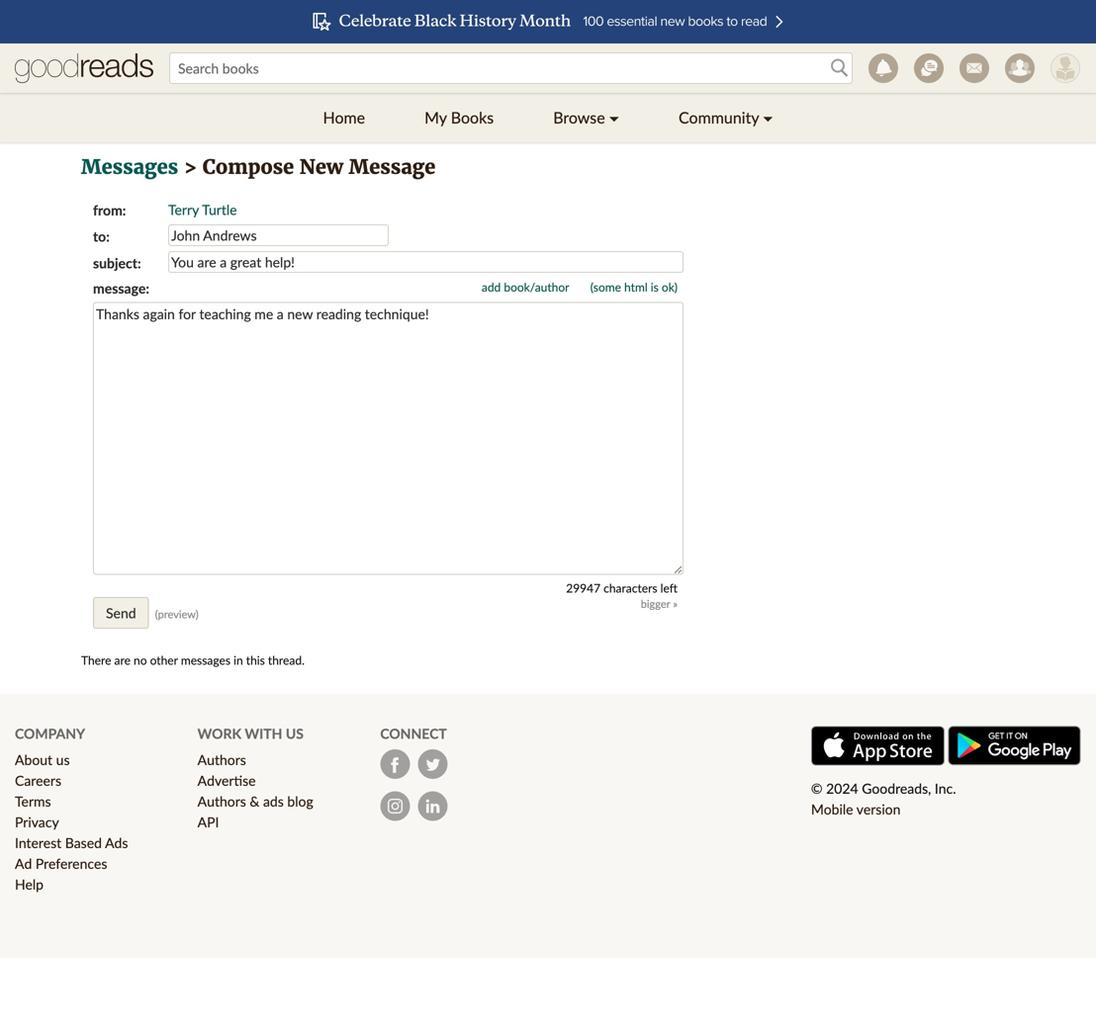 Task type: describe. For each thing, give the bounding box(es) containing it.
browse ▾ button
[[524, 93, 649, 142]]

there
[[81, 653, 111, 668]]

help link
[[15, 877, 44, 893]]

careers link
[[15, 773, 61, 790]]

in
[[234, 653, 243, 668]]

(preview) link
[[155, 608, 199, 621]]

no
[[134, 653, 147, 668]]

version
[[857, 801, 901, 818]]

api
[[198, 814, 219, 831]]

messages link
[[81, 155, 178, 180]]

goodreads on facebook image
[[380, 750, 410, 780]]

(some
[[590, 280, 621, 295]]

subject:
[[93, 254, 141, 271]]

goodreads on linkedin image
[[418, 792, 448, 822]]

api link
[[198, 814, 219, 831]]

29947
[[566, 581, 601, 596]]

authors link
[[198, 752, 246, 769]]

ad
[[15, 856, 32, 873]]

advertise
[[198, 773, 256, 790]]

(preview)
[[155, 608, 199, 621]]

©
[[811, 781, 823, 797]]

browse ▾
[[553, 108, 619, 127]]

help
[[15, 877, 44, 893]]

bigger » link
[[641, 597, 678, 611]]

are
[[114, 653, 131, 668]]

left
[[661, 581, 678, 596]]

us for with
[[286, 726, 304, 742]]

home
[[323, 108, 365, 127]]

&
[[250, 793, 260, 810]]

to: text field
[[168, 225, 389, 246]]

is
[[651, 280, 659, 295]]

mobile version link
[[811, 801, 901, 818]]

subject: text field
[[168, 251, 684, 273]]

turtle
[[202, 201, 237, 218]]

blog
[[287, 793, 313, 810]]

characters
[[604, 581, 658, 596]]

terry
[[168, 201, 199, 218]]

interest based ads link
[[15, 835, 128, 852]]

inc.
[[935, 781, 956, 797]]

download app for android image
[[948, 726, 1081, 766]]

there are no other messages in this thread.
[[81, 653, 305, 668]]

add book/author link
[[482, 280, 569, 295]]

company about us careers terms privacy interest based ads ad preferences help
[[15, 726, 128, 893]]

2024
[[826, 781, 858, 797]]

connect
[[380, 726, 447, 742]]

browse
[[553, 108, 605, 127]]

html
[[624, 280, 648, 295]]

this
[[246, 653, 265, 668]]

my group discussions image
[[914, 53, 944, 83]]

home link
[[293, 93, 395, 142]]

book/author
[[504, 280, 569, 295]]

message:
[[93, 280, 149, 297]]

ads
[[263, 793, 284, 810]]

terms link
[[15, 793, 51, 810]]

add book/author
[[482, 280, 569, 295]]

message: text field
[[93, 302, 684, 575]]

work with us authors advertise authors & ads blog api
[[198, 726, 313, 831]]

authors & ads blog link
[[198, 793, 313, 810]]

message
[[349, 155, 436, 180]]

messages >   compose new message
[[81, 155, 436, 180]]

goodreads,
[[862, 781, 931, 797]]

other
[[150, 653, 178, 668]]

»
[[673, 597, 678, 611]]

menu containing home
[[293, 93, 803, 142]]

ads
[[105, 835, 128, 852]]

inbox image
[[960, 53, 989, 83]]

add
[[482, 280, 501, 295]]

messages
[[181, 653, 231, 668]]



Task type: locate. For each thing, give the bounding box(es) containing it.
1 vertical spatial authors
[[198, 793, 246, 810]]

advertise link
[[198, 773, 256, 790]]

community
[[679, 108, 759, 127]]

us inside the company about us careers terms privacy interest based ads ad preferences help
[[56, 752, 70, 769]]

to:
[[93, 228, 110, 245]]

▾ right "community"
[[763, 108, 773, 127]]

about
[[15, 752, 53, 769]]

community ▾
[[679, 108, 773, 127]]

goodreads on instagram image
[[380, 792, 410, 822]]

us right 'with'
[[286, 726, 304, 742]]

menu
[[293, 93, 803, 142]]

compose
[[203, 155, 294, 180]]

careers
[[15, 773, 61, 790]]

my books
[[425, 108, 494, 127]]

terry turtle
[[168, 201, 237, 218]]

1 authors from the top
[[198, 752, 246, 769]]

0 vertical spatial authors
[[198, 752, 246, 769]]

2 authors from the top
[[198, 793, 246, 810]]

community ▾ button
[[649, 93, 803, 142]]

1 ▾ from the left
[[609, 108, 619, 127]]

notifications image
[[869, 53, 898, 83]]

None submit
[[93, 597, 149, 629]]

© 2024 goodreads, inc. mobile version
[[811, 781, 956, 818]]

2 ▾ from the left
[[763, 108, 773, 127]]

>
[[184, 155, 197, 180]]

ok)
[[662, 280, 678, 295]]

books
[[451, 108, 494, 127]]

0 horizontal spatial us
[[56, 752, 70, 769]]

(some html is ok)
[[590, 280, 678, 295]]

interest
[[15, 835, 62, 852]]

terry turtle image
[[1051, 53, 1080, 83]]

▾
[[609, 108, 619, 127], [763, 108, 773, 127]]

terry turtle link
[[168, 201, 237, 218]]

company
[[15, 726, 85, 742]]

▾ right browse
[[609, 108, 619, 127]]

▾ inside dropdown button
[[609, 108, 619, 127]]

1 vertical spatial us
[[56, 752, 70, 769]]

1 horizontal spatial us
[[286, 726, 304, 742]]

preferences
[[36, 856, 107, 873]]

friend requests image
[[1005, 53, 1035, 83]]

privacy link
[[15, 814, 59, 831]]

Search books text field
[[169, 52, 853, 84]]

Search for books to add to your shelves search field
[[169, 52, 853, 84]]

0 vertical spatial us
[[286, 726, 304, 742]]

us inside work with us authors advertise authors & ads blog api
[[286, 726, 304, 742]]

based
[[65, 835, 102, 852]]

(some html is ok) link
[[590, 280, 678, 295]]

thread.
[[268, 653, 305, 668]]

1 horizontal spatial ▾
[[763, 108, 773, 127]]

goodreads on twitter image
[[418, 750, 448, 780]]

0 horizontal spatial ▾
[[609, 108, 619, 127]]

my
[[425, 108, 447, 127]]

authors up advertise
[[198, 752, 246, 769]]

messages
[[81, 155, 178, 180]]

ad preferences link
[[15, 856, 107, 873]]

us
[[286, 726, 304, 742], [56, 752, 70, 769]]

my books link
[[395, 93, 524, 142]]

mobile
[[811, 801, 853, 818]]

terms
[[15, 793, 51, 810]]

authors down advertise link
[[198, 793, 246, 810]]

from:
[[93, 202, 126, 219]]

about us link
[[15, 752, 70, 769]]

authors
[[198, 752, 246, 769], [198, 793, 246, 810]]

privacy
[[15, 814, 59, 831]]

us for about
[[56, 752, 70, 769]]

work
[[198, 726, 241, 742]]

us right about
[[56, 752, 70, 769]]

29947 characters left bigger »
[[566, 581, 678, 611]]

▾ for community ▾
[[763, 108, 773, 127]]

with
[[245, 726, 282, 742]]

new
[[300, 155, 343, 180]]

download app for ios image
[[811, 727, 945, 766]]

▾ inside popup button
[[763, 108, 773, 127]]

bigger
[[641, 597, 670, 611]]

▾ for browse ▾
[[609, 108, 619, 127]]



Task type: vqa. For each thing, say whether or not it's contained in the screenshot.
Want to Read button
no



